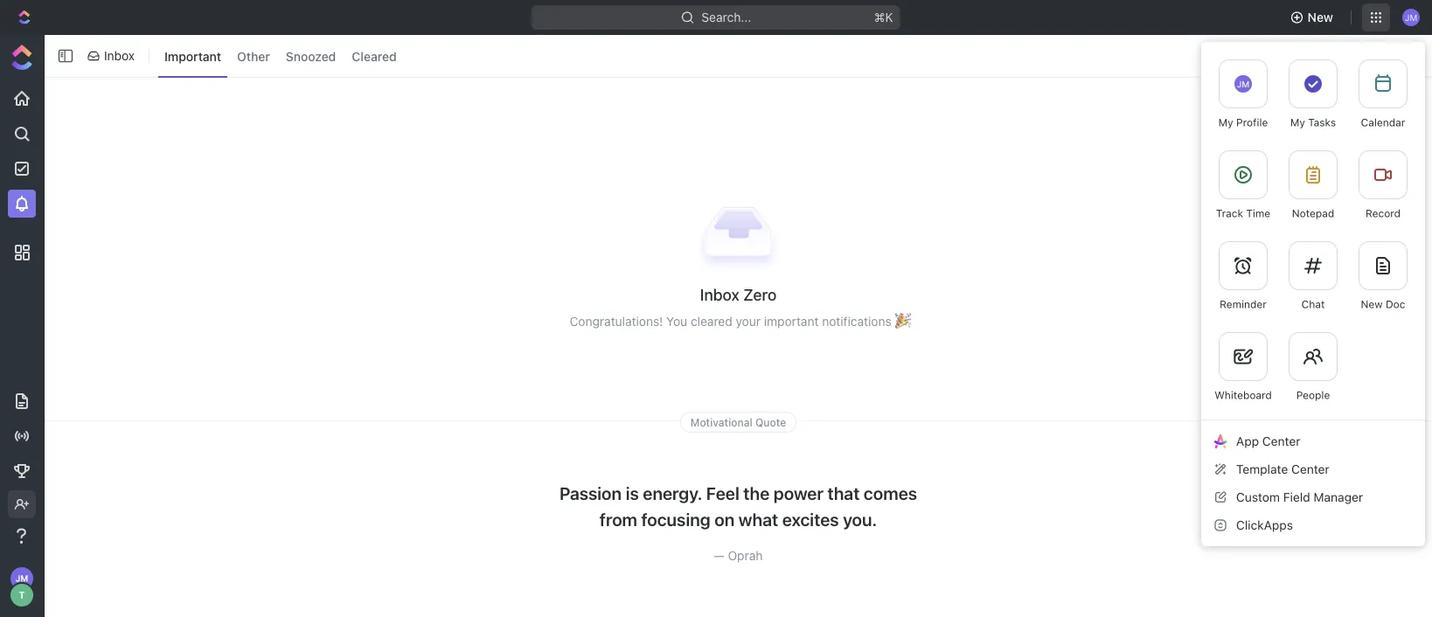Task type: locate. For each thing, give the bounding box(es) containing it.
center up 'template center'
[[1262, 434, 1300, 448]]

snoozed
[[286, 49, 336, 63]]

whiteboard
[[1214, 389, 1272, 401]]

1 vertical spatial center
[[1291, 462, 1329, 476]]

template
[[1236, 462, 1288, 476]]

passion
[[559, 483, 622, 503]]

notifications
[[822, 314, 891, 328]]

cleared
[[352, 49, 397, 63]]

reminder button
[[1208, 231, 1278, 322]]

my left 'tasks'
[[1290, 116, 1305, 129]]

my left profile
[[1218, 116, 1233, 129]]

0 vertical spatial center
[[1262, 434, 1300, 448]]

zero
[[743, 285, 777, 304]]

new
[[1308, 10, 1333, 24], [1361, 298, 1383, 310]]

all
[[1359, 49, 1372, 63]]

important
[[764, 314, 819, 328]]

0 horizontal spatial inbox
[[104, 49, 135, 63]]

— oprah
[[714, 548, 763, 563]]

center down the app center button
[[1291, 462, 1329, 476]]

doc
[[1386, 298, 1405, 310]]

—
[[714, 548, 724, 563]]

new for new
[[1308, 10, 1333, 24]]

0 horizontal spatial my
[[1218, 116, 1233, 129]]

from
[[600, 509, 637, 529]]

0 vertical spatial new
[[1308, 10, 1333, 24]]

notepad button
[[1278, 140, 1348, 231]]

manager
[[1313, 490, 1363, 504]]

center
[[1262, 434, 1300, 448], [1291, 462, 1329, 476]]

your
[[736, 314, 761, 328]]

my profile
[[1218, 116, 1268, 129]]

on
[[714, 509, 735, 529]]

inbox zero
[[700, 285, 777, 304]]

track time
[[1216, 207, 1270, 219]]

1 vertical spatial new
[[1361, 298, 1383, 310]]

1 horizontal spatial new
[[1361, 298, 1383, 310]]

app
[[1236, 434, 1259, 448]]

other button
[[231, 42, 276, 70]]

2 my from the left
[[1290, 116, 1305, 129]]

1 horizontal spatial inbox
[[700, 285, 739, 304]]

power
[[774, 483, 823, 503]]

center for app center
[[1262, 434, 1300, 448]]

inbox
[[104, 49, 135, 63], [700, 285, 739, 304]]

cleared
[[691, 314, 732, 328]]

custom field manager button
[[1208, 483, 1418, 511]]

congratulations! you cleared your important notifications 🎉
[[570, 314, 907, 328]]

new for new doc
[[1361, 298, 1383, 310]]

0 horizontal spatial new
[[1308, 10, 1333, 24]]

new left doc
[[1361, 298, 1383, 310]]

calendar
[[1361, 116, 1405, 129]]

my for my profile
[[1218, 116, 1233, 129]]

0 vertical spatial inbox
[[104, 49, 135, 63]]

center for template center
[[1291, 462, 1329, 476]]

inbox up cleared
[[700, 285, 739, 304]]

1 horizontal spatial my
[[1290, 116, 1305, 129]]

1 vertical spatial inbox
[[700, 285, 739, 304]]

my tasks
[[1290, 116, 1336, 129]]

notepad
[[1292, 207, 1334, 219]]

new up clear
[[1308, 10, 1333, 24]]

my inside my tasks button
[[1290, 116, 1305, 129]]

motivational
[[690, 416, 752, 428]]

people button
[[1278, 322, 1348, 413]]

you.
[[843, 509, 877, 529]]

track
[[1216, 207, 1243, 219]]

record button
[[1348, 140, 1418, 231]]

my
[[1218, 116, 1233, 129], [1290, 116, 1305, 129]]

energy.
[[643, 483, 702, 503]]

cleared button
[[346, 42, 403, 70]]

focusing
[[641, 509, 710, 529]]

1 my from the left
[[1218, 116, 1233, 129]]

search...
[[702, 10, 751, 24]]

tab list
[[155, 31, 406, 80]]

clickapps
[[1236, 518, 1293, 532]]

my tasks button
[[1278, 49, 1348, 140]]

comes
[[864, 483, 917, 503]]

inbox left important button
[[104, 49, 135, 63]]

other
[[237, 49, 270, 63]]



Task type: vqa. For each thing, say whether or not it's contained in the screenshot.
top the New
yes



Task type: describe. For each thing, give the bounding box(es) containing it.
track time button
[[1208, 140, 1278, 231]]

app center
[[1236, 434, 1300, 448]]

important
[[164, 49, 221, 63]]

time
[[1246, 207, 1270, 219]]

clear
[[1325, 49, 1355, 63]]

new doc
[[1361, 298, 1405, 310]]

you
[[666, 314, 687, 328]]

⌘k
[[874, 10, 893, 24]]

field
[[1283, 490, 1310, 504]]

clear all button
[[1300, 42, 1382, 70]]

profile
[[1236, 116, 1268, 129]]

template center
[[1236, 462, 1329, 476]]

chat
[[1301, 298, 1325, 310]]

motivational quote
[[690, 416, 786, 428]]

jm
[[1237, 79, 1249, 89]]

excites
[[782, 509, 839, 529]]

🎉
[[895, 314, 907, 328]]

tab list containing important
[[155, 31, 406, 80]]

congratulations!
[[570, 314, 663, 328]]

people
[[1296, 389, 1330, 401]]

whiteboard button
[[1208, 322, 1278, 413]]

clickapps button
[[1208, 511, 1418, 539]]

passion is energy. feel the power that comes from focusing on what excites you.
[[559, 483, 917, 529]]

tasks
[[1308, 116, 1336, 129]]

custom
[[1236, 490, 1280, 504]]

the
[[743, 483, 770, 503]]

calendar button
[[1348, 49, 1418, 140]]

clear all
[[1325, 49, 1372, 63]]

record
[[1366, 207, 1401, 219]]

feel
[[706, 483, 739, 503]]

inbox for inbox
[[104, 49, 135, 63]]

that
[[827, 483, 860, 503]]

oprah
[[728, 548, 763, 563]]

inbox for inbox zero
[[700, 285, 739, 304]]

what
[[739, 509, 778, 529]]

snoozed button
[[280, 42, 342, 70]]

is
[[626, 483, 639, 503]]

reminder
[[1220, 298, 1267, 310]]

custom field manager
[[1236, 490, 1363, 504]]

new doc button
[[1348, 231, 1418, 322]]

chat button
[[1278, 231, 1348, 322]]

app center button
[[1208, 428, 1418, 455]]

template center button
[[1208, 455, 1418, 483]]

my for my tasks
[[1290, 116, 1305, 129]]

quote
[[755, 416, 786, 428]]

important button
[[158, 42, 227, 70]]

new button
[[1283, 3, 1344, 31]]



